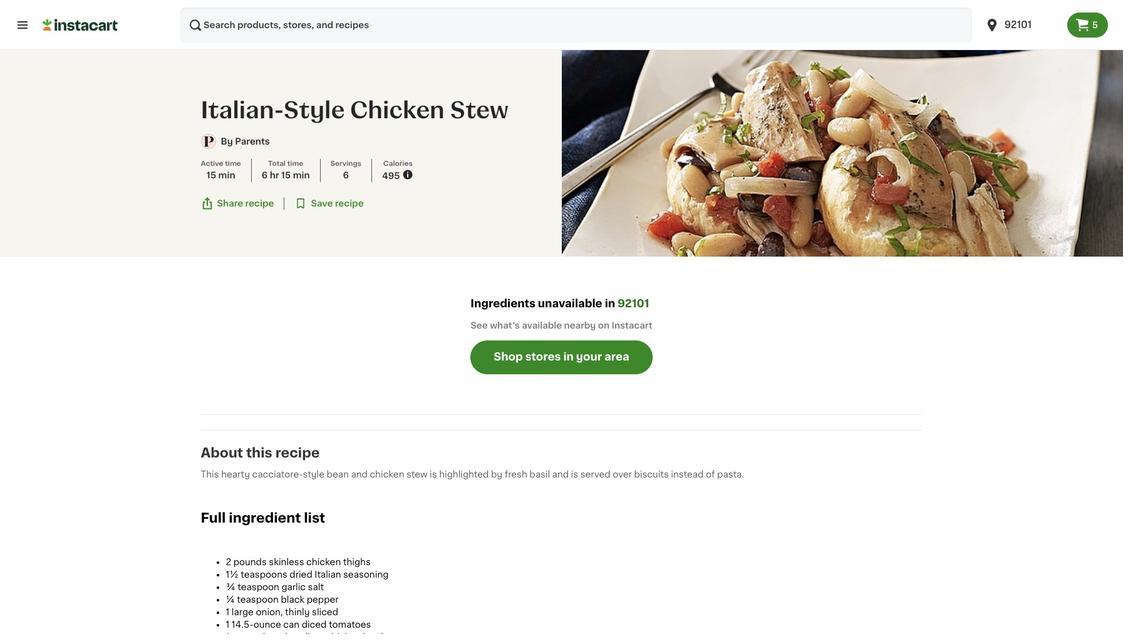 Task type: locate. For each thing, give the bounding box(es) containing it.
instead
[[671, 471, 704, 479]]

1 vertical spatial in
[[564, 352, 574, 362]]

thighs
[[343, 558, 371, 567]]

1 15 from the left
[[207, 171, 216, 180]]

1 horizontal spatial in
[[605, 299, 615, 309]]

Search field
[[180, 8, 972, 43]]

your
[[576, 352, 602, 362]]

teaspoon up the onion,
[[237, 596, 279, 605]]

nearby
[[564, 321, 596, 330]]

0 horizontal spatial is
[[430, 471, 437, 479]]

fresh
[[505, 471, 527, 479]]

92101
[[1005, 20, 1032, 29], [618, 299, 649, 309]]

chicken left stew
[[370, 471, 404, 479]]

0 horizontal spatial in
[[564, 352, 574, 362]]

1 1 from the top
[[226, 608, 230, 617]]

time
[[225, 160, 241, 167], [287, 160, 303, 167]]

92101 button
[[985, 8, 1060, 43]]

recipe right save
[[335, 199, 364, 208]]

0 vertical spatial 92101
[[1005, 20, 1032, 29]]

495
[[382, 171, 400, 180]]

save recipe
[[311, 199, 364, 208]]

1 horizontal spatial is
[[571, 471, 578, 479]]

5 button
[[1068, 13, 1109, 38]]

recipe up style
[[276, 447, 320, 460]]

by parents
[[221, 137, 270, 146]]

tomatoes
[[329, 621, 371, 630]]

in for unavailable
[[605, 299, 615, 309]]

recipe right share
[[245, 199, 274, 208]]

teaspoon down 'teaspoons'
[[238, 583, 279, 592]]

this hearty cacciatore-style bean and chicken stew is highlighted by fresh basil and is served over biscuits instead of pasta.
[[201, 471, 744, 479]]

instacart logo image
[[43, 18, 118, 33]]

2 horizontal spatial recipe
[[335, 199, 364, 208]]

0 horizontal spatial time
[[225, 160, 241, 167]]

2 and from the left
[[552, 471, 569, 479]]

and right bean
[[351, 471, 368, 479]]

recipe inside button
[[335, 199, 364, 208]]

in
[[605, 299, 615, 309], [564, 352, 574, 362]]

1 vertical spatial 92101
[[618, 299, 649, 309]]

1 vertical spatial teaspoon
[[237, 596, 279, 605]]

0 horizontal spatial 15
[[207, 171, 216, 180]]

1 horizontal spatial 15
[[281, 171, 291, 180]]

diced
[[302, 621, 327, 630]]

min down active
[[218, 171, 235, 180]]

None search field
[[180, 8, 972, 43]]

2 15 from the left
[[281, 171, 291, 180]]

in up on
[[605, 299, 615, 309]]

thinly
[[285, 608, 310, 617]]

2 min from the left
[[293, 171, 310, 180]]

total
[[268, 160, 286, 167]]

6 down servings
[[343, 171, 349, 180]]

0 vertical spatial 1
[[226, 608, 230, 617]]

chicken inside 2 pounds skinless chicken thighs 1½ teaspoons dried italian seasoning ¾ teaspoon garlic salt ¼ teaspoon black pepper 1 large onion, thinly sliced 1 14.5-ounce can diced tomatoes
[[306, 558, 341, 567]]

about this recipe
[[201, 447, 320, 460]]

full
[[201, 512, 226, 525]]

0 horizontal spatial and
[[351, 471, 368, 479]]

by
[[491, 471, 503, 479]]

1 down ¼
[[226, 608, 230, 617]]

this
[[246, 447, 272, 460]]

1 horizontal spatial and
[[552, 471, 569, 479]]

min inside total time 6 hr 15 min
[[293, 171, 310, 180]]

92101 button
[[977, 8, 1068, 43]]

ounce
[[254, 621, 281, 630]]

and right basil
[[552, 471, 569, 479]]

share recipe
[[217, 199, 274, 208]]

onion,
[[256, 608, 283, 617]]

1 vertical spatial chicken
[[306, 558, 341, 567]]

2 6 from the left
[[343, 171, 349, 180]]

recipe for save recipe
[[335, 199, 364, 208]]

time inside active time 15 min
[[225, 160, 241, 167]]

15 down active
[[207, 171, 216, 180]]

1 6 from the left
[[262, 171, 268, 180]]

save recipe button
[[295, 198, 364, 210]]

this
[[201, 471, 219, 479]]

1 horizontal spatial 92101
[[1005, 20, 1032, 29]]

pounds
[[234, 558, 267, 567]]

bean
[[327, 471, 349, 479]]

15 inside active time 15 min
[[207, 171, 216, 180]]

¼
[[226, 596, 235, 605]]

time right total
[[287, 160, 303, 167]]

chicken
[[370, 471, 404, 479], [306, 558, 341, 567]]

0 horizontal spatial recipe
[[245, 199, 274, 208]]

and
[[351, 471, 368, 479], [552, 471, 569, 479]]

92101 inside popup button
[[1005, 20, 1032, 29]]

total time 6 hr 15 min
[[262, 160, 310, 180]]

6
[[262, 171, 268, 180], [343, 171, 349, 180]]

available
[[522, 321, 562, 330]]

full ingredient list
[[201, 512, 325, 525]]

min right hr
[[293, 171, 310, 180]]

ingredients unavailable in 92101
[[471, 299, 649, 309]]

list
[[304, 512, 325, 525]]

teaspoon
[[238, 583, 279, 592], [237, 596, 279, 605]]

in for stores
[[564, 352, 574, 362]]

1 horizontal spatial time
[[287, 160, 303, 167]]

1 left 14.5-
[[226, 621, 230, 630]]

0 horizontal spatial 6
[[262, 171, 268, 180]]

recipe
[[245, 199, 274, 208], [335, 199, 364, 208], [276, 447, 320, 460]]

0 vertical spatial in
[[605, 299, 615, 309]]

1 is from the left
[[430, 471, 437, 479]]

1 min from the left
[[218, 171, 235, 180]]

1 vertical spatial 1
[[226, 621, 230, 630]]

5
[[1093, 21, 1098, 29]]

recipe inside button
[[245, 199, 274, 208]]

parents
[[235, 137, 270, 146]]

1
[[226, 608, 230, 617], [226, 621, 230, 630]]

black
[[281, 596, 305, 605]]

0 horizontal spatial min
[[218, 171, 235, 180]]

0 vertical spatial teaspoon
[[238, 583, 279, 592]]

instacart
[[612, 321, 653, 330]]

92101 button
[[618, 297, 649, 311]]

is
[[430, 471, 437, 479], [571, 471, 578, 479]]

in inside 'button'
[[564, 352, 574, 362]]

2 time from the left
[[287, 160, 303, 167]]

is left "served" on the bottom
[[571, 471, 578, 479]]

1 horizontal spatial 6
[[343, 171, 349, 180]]

shop stores in your area
[[494, 352, 630, 362]]

15
[[207, 171, 216, 180], [281, 171, 291, 180]]

stew
[[407, 471, 428, 479]]

in left your
[[564, 352, 574, 362]]

6 inside total time 6 hr 15 min
[[262, 171, 268, 180]]

0 horizontal spatial chicken
[[306, 558, 341, 567]]

is right stew
[[430, 471, 437, 479]]

what's
[[490, 321, 520, 330]]

1 horizontal spatial chicken
[[370, 471, 404, 479]]

6 left hr
[[262, 171, 268, 180]]

share recipe button
[[201, 198, 274, 210]]

1 time from the left
[[225, 160, 241, 167]]

1 and from the left
[[351, 471, 368, 479]]

time for 6 hr 15 min
[[287, 160, 303, 167]]

save
[[311, 199, 333, 208]]

chicken up italian
[[306, 558, 341, 567]]

hearty
[[221, 471, 250, 479]]

biscuits
[[634, 471, 669, 479]]

min
[[218, 171, 235, 180], [293, 171, 310, 180]]

time inside total time 6 hr 15 min
[[287, 160, 303, 167]]

1 horizontal spatial min
[[293, 171, 310, 180]]

15 right hr
[[281, 171, 291, 180]]

skinless
[[269, 558, 304, 567]]

time right active
[[225, 160, 241, 167]]



Task type: describe. For each thing, give the bounding box(es) containing it.
teaspoons
[[241, 571, 287, 580]]

highlighted
[[439, 471, 489, 479]]

14.5-
[[232, 621, 254, 630]]

served
[[581, 471, 611, 479]]

ingredients
[[471, 299, 536, 309]]

can
[[283, 621, 300, 630]]

garlic
[[282, 583, 306, 592]]

servings 6
[[331, 160, 362, 180]]

see what's available nearby on instacart
[[471, 321, 653, 330]]

recipe for share recipe
[[245, 199, 274, 208]]

¾
[[226, 583, 235, 592]]

seasoning
[[343, 571, 389, 580]]

time for 15 min
[[225, 160, 241, 167]]

pasta.
[[718, 471, 744, 479]]

area
[[605, 352, 630, 362]]

2 1 from the top
[[226, 621, 230, 630]]

italian-
[[201, 99, 284, 121]]

15 inside total time 6 hr 15 min
[[281, 171, 291, 180]]

dried
[[290, 571, 313, 580]]

1½
[[226, 571, 239, 580]]

active
[[201, 160, 223, 167]]

stew
[[450, 99, 509, 121]]

salt
[[308, 583, 324, 592]]

calories
[[383, 160, 413, 167]]

stores
[[526, 352, 561, 362]]

2 pounds skinless chicken thighs 1½ teaspoons dried italian seasoning ¾ teaspoon garlic salt ¼ teaspoon black pepper 1 large onion, thinly sliced 1 14.5-ounce can diced tomatoes
[[226, 558, 389, 630]]

hr
[[270, 171, 279, 180]]

pepper
[[307, 596, 339, 605]]

min inside active time 15 min
[[218, 171, 235, 180]]

sliced
[[312, 608, 338, 617]]

see
[[471, 321, 488, 330]]

style
[[303, 471, 325, 479]]

ingredient
[[229, 512, 301, 525]]

2
[[226, 558, 231, 567]]

shop stores in your area button
[[471, 341, 653, 375]]

basil
[[530, 471, 550, 479]]

share
[[217, 199, 243, 208]]

over
[[613, 471, 632, 479]]

of
[[706, 471, 715, 479]]

shop
[[494, 352, 523, 362]]

about
[[201, 447, 243, 460]]

on
[[598, 321, 610, 330]]

6 inside servings 6
[[343, 171, 349, 180]]

servings
[[331, 160, 362, 167]]

italian
[[315, 571, 341, 580]]

cacciatore-
[[252, 471, 303, 479]]

2 is from the left
[[571, 471, 578, 479]]

style
[[284, 99, 345, 121]]

1 horizontal spatial recipe
[[276, 447, 320, 460]]

unavailable
[[538, 299, 603, 309]]

large
[[232, 608, 254, 617]]

0 horizontal spatial 92101
[[618, 299, 649, 309]]

active time 15 min
[[201, 160, 241, 180]]

italian-style chicken stew image
[[562, 50, 1124, 257]]

italian-style chicken stew
[[201, 99, 509, 121]]

chicken
[[350, 99, 445, 121]]

by
[[221, 137, 233, 146]]

0 vertical spatial chicken
[[370, 471, 404, 479]]



Task type: vqa. For each thing, say whether or not it's contained in the screenshot.
rating:
no



